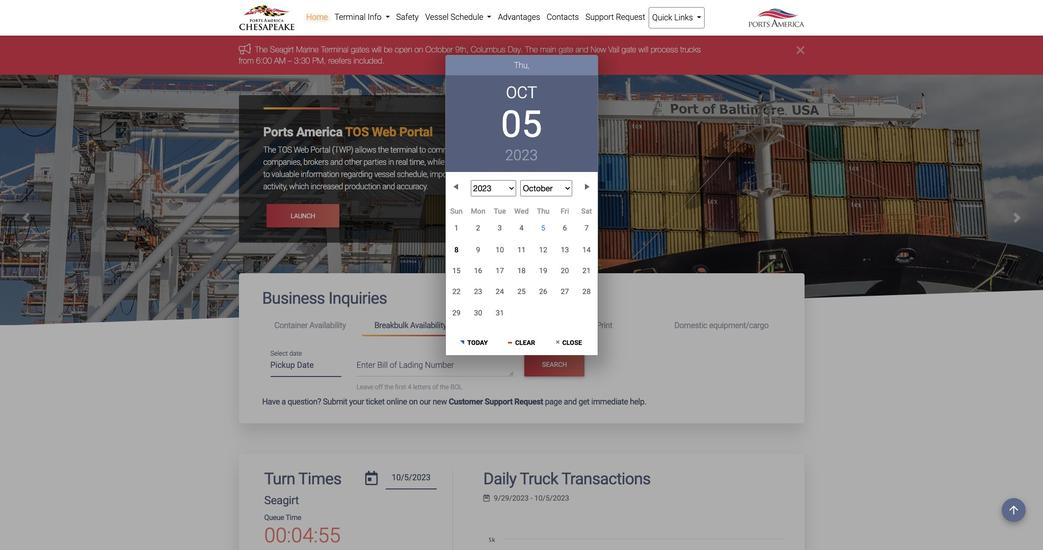Task type: vqa. For each thing, say whether or not it's contained in the screenshot.
System
no



Task type: describe. For each thing, give the bounding box(es) containing it.
10/20/2023 cell
[[554, 261, 576, 282]]

tos inside "the tos web portal (twp) allows the terminal to communicate with trucking companies,                         brokers and other parties in real time, while providing immediate access to valuable                         information regarding vessel schedule, import and export cargo and gate activity, which increased production and accuracy."
[[278, 145, 292, 155]]

enter bill of lading number
[[357, 361, 454, 371]]

27
[[561, 288, 569, 297]]

bill
[[377, 361, 388, 371]]

19
[[539, 267, 547, 276]]

11
[[517, 246, 526, 255]]

vessel
[[425, 12, 449, 22]]

go to top image
[[1002, 499, 1026, 523]]

terminal info
[[334, 12, 384, 22]]

0 horizontal spatial 4
[[408, 384, 411, 391]]

have
[[262, 398, 280, 407]]

1 horizontal spatial request
[[616, 12, 645, 22]]

10/4/2023 cell
[[511, 218, 532, 239]]

submit
[[323, 398, 347, 407]]

container
[[274, 321, 308, 331]]

tos web portal image
[[0, 75, 1043, 525]]

10/10/2023 cell
[[489, 240, 511, 261]]

companies,
[[263, 158, 302, 167]]

10/12/2023 cell
[[532, 240, 554, 261]]

real
[[396, 158, 408, 167]]

18
[[517, 267, 526, 276]]

9
[[476, 246, 480, 255]]

quick
[[652, 13, 672, 22]]

from
[[239, 56, 254, 66]]

which
[[289, 182, 309, 192]]

and inside 05 main content
[[564, 398, 577, 407]]

marine
[[296, 45, 319, 54]]

number
[[425, 361, 454, 371]]

the seagirt marine terminal gates will be open on october 9th, columbus day. the main gate and new vail gate will process trucks from 6:00 am – 3:30 pm, reefers included. link
[[239, 45, 701, 66]]

parties
[[364, 158, 386, 167]]

10/19/2023 cell
[[532, 261, 554, 282]]

1
[[454, 224, 459, 233]]

0 vertical spatial portal
[[399, 125, 433, 140]]

today
[[467, 339, 488, 347]]

terminal
[[390, 145, 418, 155]]

10/25/2023 cell
[[511, 282, 532, 303]]

quick links
[[652, 13, 695, 22]]

0 vertical spatial web
[[372, 125, 396, 140]]

export
[[468, 170, 489, 179]]

on inside the seagirt marine terminal gates will be open on october 9th, columbus day. the main gate and new vail gate will process trucks from 6:00 am – 3:30 pm, reefers included.
[[414, 45, 423, 54]]

10/3/2023 cell
[[489, 218, 511, 239]]

have a question? submit your ticket online on our new customer support request page and get immediate help.
[[262, 398, 646, 407]]

0 vertical spatial support
[[585, 12, 614, 22]]

off
[[375, 384, 383, 391]]

quick links link
[[649, 7, 705, 29]]

availability for container availability
[[309, 321, 346, 331]]

other
[[344, 158, 362, 167]]

the inside "the tos web portal (twp) allows the terminal to communicate with trucking companies,                         brokers and other parties in real time, while providing immediate access to valuable                         information regarding vessel schedule, import and export cargo and gate activity, which increased production and accuracy."
[[378, 145, 389, 155]]

the seagirt marine terminal gates will be open on october 9th, columbus day. the main gate and new vail gate will process trucks from 6:00 am – 3:30 pm, reefers included.
[[239, 45, 701, 66]]

allows
[[355, 145, 376, 155]]

web inside "the tos web portal (twp) allows the terminal to communicate with trucking companies,                         brokers and other parties in real time, while providing immediate access to valuable                         information regarding vessel schedule, import and export cargo and gate activity, which increased production and accuracy."
[[294, 145, 309, 155]]

the right day.
[[525, 45, 538, 54]]

process
[[651, 45, 678, 54]]

17
[[496, 267, 504, 276]]

info
[[368, 12, 382, 22]]

calendar week image
[[483, 495, 490, 502]]

0 vertical spatial of
[[390, 361, 397, 371]]

availability for breakbulk availability
[[410, 321, 447, 331]]

customer support request link
[[449, 398, 543, 407]]

portal inside "the tos web portal (twp) allows the terminal to communicate with trucking companies,                         brokers and other parties in real time, while providing immediate access to valuable                         information regarding vessel schedule, import and export cargo and gate activity, which increased production and accuracy."
[[310, 145, 330, 155]]

advantages link
[[495, 7, 543, 28]]

domestic equipment/cargo link
[[662, 317, 781, 335]]

6:00
[[256, 56, 272, 66]]

leave
[[357, 384, 373, 391]]

truck
[[520, 470, 558, 489]]

-
[[531, 495, 533, 503]]

0 vertical spatial tos
[[345, 125, 369, 140]]

10/11/2023 cell
[[511, 240, 532, 261]]

26
[[539, 288, 547, 297]]

online
[[386, 398, 407, 407]]

immediate inside "the tos web portal (twp) allows the terminal to communicate with trucking companies,                         brokers and other parties in real time, while providing immediate access to valuable                         information regarding vessel schedule, import and export cargo and gate activity, which increased production and accuracy."
[[478, 158, 514, 167]]

daily truck transactions
[[483, 470, 651, 489]]

10/1/2023 cell
[[446, 218, 467, 239]]

23
[[474, 288, 482, 297]]

15
[[452, 267, 461, 276]]

advantages
[[498, 12, 540, 22]]

10/31/2023 cell
[[489, 303, 511, 324]]

breakbulk availability link
[[362, 317, 462, 337]]

(twp)
[[332, 145, 353, 155]]

reefers
[[328, 56, 351, 66]]

schedule,
[[397, 170, 428, 179]]

10/29/2023 cell
[[446, 303, 467, 324]]

13
[[561, 246, 569, 255]]

letters
[[413, 384, 431, 391]]

open
[[395, 45, 412, 54]]

1 will from the left
[[372, 45, 382, 54]]

immediate inside 05 main content
[[591, 398, 628, 407]]

20
[[561, 267, 569, 276]]

columbus
[[471, 45, 506, 54]]

10/7/2023 cell
[[576, 218, 597, 239]]

our
[[419, 398, 431, 407]]

10/8/2023 cell
[[446, 240, 467, 261]]

grid inside 05 main content
[[446, 207, 597, 324]]

october
[[425, 45, 453, 54]]

10/13/2023 cell
[[554, 240, 576, 261]]

10/23/2023 cell
[[467, 282, 489, 303]]

10/17/2023 cell
[[489, 261, 511, 282]]

Pickup Date text field
[[270, 357, 341, 378]]

get
[[579, 398, 589, 407]]

support inside 05 main content
[[485, 398, 513, 407]]

new
[[433, 398, 447, 407]]

accuracy.
[[397, 182, 428, 192]]

pm,
[[312, 56, 326, 66]]

bol
[[450, 384, 462, 391]]

10/21/2023 cell
[[576, 261, 597, 282]]

your
[[349, 398, 364, 407]]

calendar day image
[[365, 472, 378, 486]]

10/30/2023 cell
[[467, 303, 489, 324]]

container availability link
[[262, 317, 362, 335]]

queue
[[264, 514, 284, 523]]

domestic
[[674, 321, 707, 331]]

0 vertical spatial terminal
[[334, 12, 366, 22]]

2023
[[505, 147, 538, 164]]

transactions
[[561, 470, 651, 489]]

valuable
[[272, 170, 299, 179]]

10/28/2023 cell
[[576, 282, 597, 303]]

vessel schedule link
[[422, 7, 495, 28]]

question?
[[288, 398, 321, 407]]

schedule
[[451, 12, 483, 22]]

support request
[[585, 12, 645, 22]]

eir reprint link
[[562, 317, 662, 335]]

10/9/2023 cell
[[467, 240, 489, 261]]



Task type: locate. For each thing, give the bounding box(es) containing it.
1 vertical spatial terminal
[[321, 45, 349, 54]]

immediate up cargo
[[478, 158, 514, 167]]

0 vertical spatial immediate
[[478, 158, 514, 167]]

10/14/2023 cell
[[576, 240, 597, 261]]

web up allows
[[372, 125, 396, 140]]

am
[[274, 56, 286, 66]]

10/2/2023 cell
[[467, 218, 489, 239]]

2 horizontal spatial gate
[[622, 45, 636, 54]]

close
[[562, 339, 582, 347]]

links
[[674, 13, 693, 22]]

5
[[541, 224, 545, 233]]

bullhorn image
[[239, 44, 255, 55]]

05
[[501, 103, 542, 146]]

1 horizontal spatial gate
[[559, 45, 573, 54]]

0 horizontal spatial support
[[485, 398, 513, 407]]

activity,
[[263, 182, 287, 192]]

4 right first
[[408, 384, 411, 391]]

the
[[255, 45, 268, 54], [525, 45, 538, 54], [263, 145, 276, 155]]

tos up companies,
[[278, 145, 292, 155]]

and down access
[[512, 170, 524, 179]]

terminal inside the seagirt marine terminal gates will be open on october 9th, columbus day. the main gate and new vail gate will process trucks from 6:00 am – 3:30 pm, reefers included.
[[321, 45, 349, 54]]

0 horizontal spatial portal
[[310, 145, 330, 155]]

request inside 05 main content
[[514, 398, 543, 407]]

tue
[[494, 207, 506, 216]]

vessel schedule
[[425, 12, 485, 22]]

terminal left info
[[334, 12, 366, 22]]

and down (twp)
[[330, 158, 343, 167]]

1 vertical spatial request
[[514, 398, 543, 407]]

2 availability from the left
[[410, 321, 447, 331]]

support
[[585, 12, 614, 22], [485, 398, 513, 407]]

portal up the brokers on the top left of page
[[310, 145, 330, 155]]

grid containing sun
[[446, 207, 597, 324]]

the inside "the tos web portal (twp) allows the terminal to communicate with trucking companies,                         brokers and other parties in real time, while providing immediate access to valuable                         information regarding vessel schedule, import and export cargo and gate activity, which increased production and accuracy."
[[263, 145, 276, 155]]

0 horizontal spatial web
[[294, 145, 309, 155]]

10/24/2023 cell
[[489, 282, 511, 303]]

and down providing at the top left of the page
[[454, 170, 466, 179]]

business
[[262, 289, 325, 308]]

page
[[545, 398, 562, 407]]

1 vertical spatial on
[[409, 398, 418, 407]]

gate
[[559, 45, 573, 54], [622, 45, 636, 54], [526, 170, 541, 179]]

request left 'quick'
[[616, 12, 645, 22]]

on right 'open'
[[414, 45, 423, 54]]

search button
[[525, 353, 585, 377]]

the up companies,
[[263, 145, 276, 155]]

seagirt inside 05 main content
[[264, 494, 299, 507]]

1 vertical spatial seagirt
[[264, 494, 299, 507]]

ports america tos web portal
[[263, 125, 433, 140]]

10/27/2023 cell
[[554, 282, 576, 303]]

immediate right the get
[[591, 398, 628, 407]]

0 horizontal spatial gate
[[526, 170, 541, 179]]

1 horizontal spatial availability
[[410, 321, 447, 331]]

trucks
[[680, 45, 701, 54]]

the left the bol
[[440, 384, 449, 391]]

10/18/2023 cell
[[511, 261, 532, 282]]

seagirt inside the seagirt marine terminal gates will be open on october 9th, columbus day. the main gate and new vail gate will process trucks from 6:00 am – 3:30 pm, reefers included.
[[270, 45, 294, 54]]

on left our
[[409, 398, 418, 407]]

of right letters
[[432, 384, 438, 391]]

0 vertical spatial on
[[414, 45, 423, 54]]

1 horizontal spatial of
[[432, 384, 438, 391]]

29
[[452, 309, 461, 318]]

0 horizontal spatial will
[[372, 45, 382, 54]]

leave off the first 4 letters of the bol
[[357, 384, 462, 391]]

clear button
[[498, 331, 545, 353]]

1 horizontal spatial portal
[[399, 125, 433, 140]]

05 main content
[[0, 0, 1043, 551]]

support up new
[[585, 12, 614, 22]]

1 horizontal spatial 4
[[519, 224, 524, 233]]

0 horizontal spatial to
[[263, 170, 270, 179]]

equipment/cargo
[[709, 321, 769, 331]]

on inside 05 main content
[[409, 398, 418, 407]]

0 vertical spatial seagirt
[[270, 45, 294, 54]]

information
[[301, 170, 339, 179]]

terminal
[[334, 12, 366, 22], [321, 45, 349, 54]]

4 inside cell
[[519, 224, 524, 233]]

launch link
[[266, 204, 339, 228]]

10/15/2023 cell
[[446, 261, 467, 282]]

1 horizontal spatial support
[[585, 12, 614, 22]]

0 horizontal spatial of
[[390, 361, 397, 371]]

1 availability from the left
[[309, 321, 346, 331]]

home
[[306, 12, 328, 22]]

queue time 00:04:55
[[264, 514, 341, 548]]

28
[[582, 288, 591, 297]]

to up time, at the top left
[[419, 145, 426, 155]]

tos up allows
[[345, 125, 369, 140]]

9th,
[[455, 45, 468, 54]]

lading
[[399, 361, 423, 371]]

0 vertical spatial to
[[419, 145, 426, 155]]

10/6/2023 cell
[[554, 218, 576, 239]]

0 horizontal spatial availability
[[309, 321, 346, 331]]

launch
[[291, 212, 315, 220]]

and left new
[[575, 45, 588, 54]]

and down vessel
[[382, 182, 395, 192]]

4 down wed
[[519, 224, 524, 233]]

access
[[516, 158, 540, 167]]

1 vertical spatial support
[[485, 398, 513, 407]]

1 horizontal spatial tos
[[345, 125, 369, 140]]

00:04:55
[[264, 524, 341, 548]]

and inside the seagirt marine terminal gates will be open on october 9th, columbus day. the main gate and new vail gate will process trucks from 6:00 am – 3:30 pm, reefers included.
[[575, 45, 588, 54]]

reprint
[[587, 321, 612, 331]]

oct
[[506, 83, 537, 103]]

gate down access
[[526, 170, 541, 179]]

Enter Bill of Lading Number text field
[[357, 360, 514, 377]]

contacts link
[[543, 7, 582, 28]]

1 vertical spatial to
[[263, 170, 270, 179]]

support request link
[[582, 7, 649, 28]]

10/5/2023
[[534, 495, 569, 503]]

day.
[[508, 45, 523, 54]]

gate right main
[[559, 45, 573, 54]]

clear
[[515, 339, 535, 347]]

new
[[591, 45, 606, 54]]

31
[[496, 309, 504, 318]]

1 horizontal spatial will
[[639, 45, 648, 54]]

included.
[[354, 56, 385, 66]]

1 horizontal spatial to
[[419, 145, 426, 155]]

12
[[539, 246, 547, 255]]

grid
[[446, 207, 597, 324]]

contacts
[[547, 12, 579, 22]]

to up activity,
[[263, 170, 270, 179]]

10/16/2023 cell
[[467, 261, 489, 282]]

2 will from the left
[[639, 45, 648, 54]]

eir
[[574, 321, 586, 331]]

turn
[[264, 470, 295, 489]]

regarding
[[341, 170, 372, 179]]

today button
[[451, 331, 497, 353]]

30
[[474, 309, 482, 318]]

the up in
[[378, 145, 389, 155]]

first
[[395, 384, 406, 391]]

1 vertical spatial tos
[[278, 145, 292, 155]]

the for the seagirt marine terminal gates will be open on october 9th, columbus day. the main gate and new vail gate will process trucks from 6:00 am – 3:30 pm, reefers included.
[[255, 45, 268, 54]]

breakbulk availability
[[374, 321, 447, 331]]

1 horizontal spatial immediate
[[591, 398, 628, 407]]

production
[[345, 182, 381, 192]]

terminal up reefers
[[321, 45, 349, 54]]

the up 6:00
[[255, 45, 268, 54]]

1 vertical spatial portal
[[310, 145, 330, 155]]

seagirt up am
[[270, 45, 294, 54]]

oct 05 2023
[[501, 83, 542, 164]]

8
[[454, 246, 459, 255]]

request left page
[[514, 398, 543, 407]]

10/22/2023 cell
[[446, 282, 467, 303]]

trucking
[[492, 145, 519, 155]]

0 horizontal spatial immediate
[[478, 158, 514, 167]]

of right "bill"
[[390, 361, 397, 371]]

close image
[[797, 44, 804, 56]]

support right customer
[[485, 398, 513, 407]]

portal up terminal
[[399, 125, 433, 140]]

will left process
[[639, 45, 648, 54]]

seagirt up queue
[[264, 494, 299, 507]]

will left be
[[372, 45, 382, 54]]

10/26/2023 cell
[[532, 282, 554, 303]]

a
[[282, 398, 286, 407]]

the tos web portal (twp) allows the terminal to communicate with trucking companies,                         brokers and other parties in real time, while providing immediate access to valuable                         information regarding vessel schedule, import and export cargo and gate activity, which increased production and accuracy.
[[263, 145, 541, 192]]

0 vertical spatial request
[[616, 12, 645, 22]]

daily
[[483, 470, 516, 489]]

availability right breakbulk
[[410, 321, 447, 331]]

7
[[585, 224, 589, 233]]

0 horizontal spatial tos
[[278, 145, 292, 155]]

10/5/2023 cell
[[532, 218, 554, 240]]

web
[[372, 125, 396, 140], [294, 145, 309, 155]]

9/29/2023 - 10/5/2023
[[494, 495, 569, 503]]

brokers
[[303, 158, 328, 167]]

gate right the vail
[[622, 45, 636, 54]]

availability down business inquiries
[[309, 321, 346, 331]]

turn times
[[264, 470, 341, 489]]

0 horizontal spatial request
[[514, 398, 543, 407]]

1 vertical spatial immediate
[[591, 398, 628, 407]]

the for the tos web portal (twp) allows the terminal to communicate with trucking companies,                         brokers and other parties in real time, while providing immediate access to valuable                         information regarding vessel schedule, import and export cargo and gate activity, which increased production and accuracy.
[[263, 145, 276, 155]]

1 vertical spatial web
[[294, 145, 309, 155]]

and left the get
[[564, 398, 577, 407]]

0 vertical spatial 4
[[519, 224, 524, 233]]

the right the off
[[384, 384, 394, 391]]

1 vertical spatial 4
[[408, 384, 411, 391]]

terminal info link
[[331, 7, 393, 28]]

gate inside "the tos web portal (twp) allows the terminal to communicate with trucking companies,                         brokers and other parties in real time, while providing immediate access to valuable                         information regarding vessel schedule, import and export cargo and gate activity, which increased production and accuracy."
[[526, 170, 541, 179]]

web up the brokers on the top left of page
[[294, 145, 309, 155]]

14
[[582, 246, 591, 255]]

the seagirt marine terminal gates will be open on october 9th, columbus day. the main gate and new vail gate will process trucks from 6:00 am – 3:30 pm, reefers included. alert
[[0, 36, 1043, 75]]

1 vertical spatial of
[[432, 384, 438, 391]]

in
[[388, 158, 394, 167]]

container availability
[[274, 321, 346, 331]]

wed
[[514, 207, 529, 216]]

6
[[563, 224, 567, 233]]

1 horizontal spatial web
[[372, 125, 396, 140]]

safety
[[396, 12, 419, 22]]



